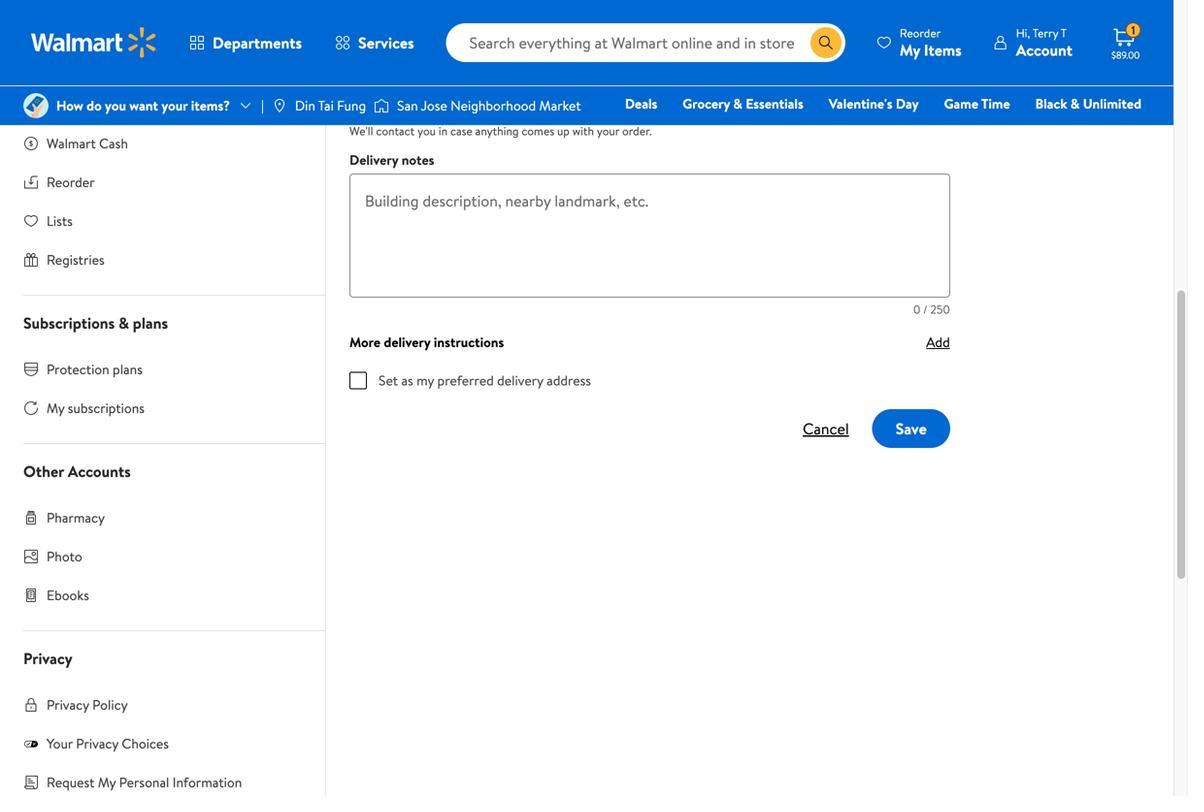 Task type: describe. For each thing, give the bounding box(es) containing it.
protection
[[47, 360, 109, 379]]

home link
[[703, 120, 756, 141]]

services button
[[318, 19, 431, 66]]

terry
[[1033, 25, 1058, 41]]

my inside 'reorder my items'
[[900, 39, 920, 61]]

1 vertical spatial delivery
[[497, 371, 543, 390]]

my
[[417, 371, 434, 390]]

cancel button
[[803, 418, 849, 440]]

& for grocery
[[733, 94, 742, 113]]

accounts
[[68, 461, 131, 482]]

subscriptions & plans
[[23, 313, 168, 334]]

valentine's
[[829, 94, 893, 113]]

subscriptions
[[23, 313, 115, 334]]

one
[[993, 121, 1022, 140]]

grocery
[[683, 94, 730, 113]]

add button
[[926, 333, 950, 352]]

set as my preferred delivery address
[[379, 371, 591, 390]]

giving & impact link
[[0, 15, 325, 53]]

instructions
[[434, 333, 504, 352]]

privacy for privacy
[[23, 648, 73, 670]]

Phone number* telephone field
[[349, 65, 950, 119]]

how
[[56, 96, 83, 115]]

registry link
[[909, 120, 976, 141]]

personal
[[119, 774, 169, 793]]

day
[[896, 94, 919, 113]]

order.
[[622, 123, 652, 139]]

up
[[557, 123, 570, 139]]

electronics
[[773, 121, 839, 140]]

clear search field text image
[[787, 35, 803, 51]]

din tai fung
[[295, 96, 366, 115]]

you for do
[[105, 96, 126, 115]]

set
[[379, 371, 398, 390]]

cancel
[[803, 418, 849, 440]]

0
[[913, 301, 920, 318]]

|
[[261, 96, 264, 115]]

one debit
[[993, 121, 1058, 140]]

din
[[295, 96, 315, 115]]

request
[[47, 774, 95, 793]]

lists link
[[0, 202, 325, 241]]

how do you want your items?
[[56, 96, 230, 115]]

Search search field
[[446, 23, 845, 62]]

registry
[[918, 121, 967, 140]]

ebooks
[[47, 586, 89, 605]]

fung
[[337, 96, 366, 115]]

we'll contact you in case anything comes up with your order.
[[349, 123, 652, 139]]

Zip code* text field
[[657, 0, 950, 34]]

deals
[[625, 94, 657, 113]]

we'll
[[349, 123, 373, 139]]

unlimited
[[1083, 94, 1141, 113]]

items?
[[191, 96, 230, 115]]

1 vertical spatial your
[[597, 123, 619, 139]]

hi, terry t account
[[1016, 25, 1073, 61]]

jose
[[421, 96, 447, 115]]

game time
[[944, 94, 1010, 113]]

impact
[[100, 24, 140, 43]]

as
[[401, 371, 413, 390]]

walmart image
[[31, 27, 157, 58]]

address
[[547, 371, 591, 390]]

registries link
[[0, 241, 325, 280]]

items
[[924, 39, 962, 61]]

& for subscriptions
[[119, 313, 129, 334]]

request my personal information link
[[0, 764, 325, 797]]

save button
[[872, 410, 950, 448]]

home
[[712, 121, 748, 140]]

market
[[539, 96, 581, 115]]

privacy policy link
[[0, 686, 325, 725]]

add
[[926, 333, 950, 352]]

time
[[981, 94, 1010, 113]]

Walmart Site-Wide search field
[[446, 23, 845, 62]]

your
[[47, 735, 73, 754]]

0 vertical spatial plans
[[133, 313, 168, 334]]

you for contact
[[417, 123, 436, 139]]

phone
[[349, 42, 387, 61]]

my subscriptions link
[[0, 389, 325, 428]]

subscriptions
[[68, 399, 145, 418]]

number*
[[390, 42, 442, 61]]

lists
[[47, 212, 73, 231]]

250
[[930, 301, 950, 318]]

choices
[[122, 735, 169, 754]]

plans inside protection plans link
[[113, 360, 143, 379]]

my subscriptions
[[47, 399, 145, 418]]

black & unlimited link
[[1027, 93, 1150, 114]]

your privacy choices
[[47, 735, 169, 754]]

auto link
[[855, 120, 901, 141]]



Task type: locate. For each thing, give the bounding box(es) containing it.
pharmacy
[[47, 509, 105, 528]]

delivery up the as
[[384, 333, 430, 352]]

game
[[944, 94, 978, 113]]

privacy up your at left
[[47, 696, 89, 715]]

cash
[[99, 134, 128, 153]]

0 vertical spatial reorder
[[900, 25, 941, 41]]

 image
[[272, 98, 287, 114]]

you
[[105, 96, 126, 115], [417, 123, 436, 139]]

$89.00
[[1111, 49, 1140, 62]]

& for black
[[1071, 94, 1080, 113]]

your right with
[[597, 123, 619, 139]]

1 horizontal spatial delivery
[[497, 371, 543, 390]]

walmart cash
[[47, 134, 128, 153]]

want
[[129, 96, 158, 115]]

valentine's day link
[[820, 93, 928, 114]]

registries
[[47, 250, 104, 269]]

black & unlimited fashion
[[642, 94, 1141, 140]]

photo link
[[0, 538, 325, 577]]

other accounts
[[23, 461, 131, 482]]

& for giving
[[87, 24, 96, 43]]

delivery left address
[[497, 371, 543, 390]]

you right do
[[105, 96, 126, 115]]

ebooks link
[[0, 577, 325, 615]]

& right black
[[1071, 94, 1080, 113]]

request my personal information
[[47, 774, 242, 793]]

grocery & essentials link
[[674, 93, 812, 114]]

reorder for reorder my items
[[900, 25, 941, 41]]

reorder link
[[0, 163, 325, 202]]

my
[[900, 39, 920, 61], [23, 86, 44, 108], [47, 399, 65, 418], [98, 774, 116, 793]]

more delivery instructions
[[349, 333, 504, 352]]

0 horizontal spatial delivery
[[384, 333, 430, 352]]

0 vertical spatial privacy
[[23, 648, 73, 670]]

1 horizontal spatial you
[[417, 123, 436, 139]]

1 vertical spatial plans
[[113, 360, 143, 379]]

services
[[358, 32, 414, 53]]

one debit link
[[984, 120, 1067, 141]]

more
[[349, 333, 381, 352]]

your right "want"
[[161, 96, 188, 115]]

reorder down walmart
[[47, 173, 95, 192]]

1 horizontal spatial reorder
[[900, 25, 941, 41]]

case
[[450, 123, 473, 139]]

other
[[23, 461, 64, 482]]

fashion link
[[633, 120, 695, 141]]

& inside the giving & impact link
[[87, 24, 96, 43]]

walmart+
[[1084, 121, 1141, 140]]

0 horizontal spatial reorder
[[47, 173, 95, 192]]

black
[[1035, 94, 1067, 113]]

plans
[[133, 313, 168, 334], [113, 360, 143, 379]]

notes
[[402, 150, 434, 169]]

walmart cash link
[[0, 124, 325, 163]]

 image for how
[[23, 93, 49, 118]]

& right giving at left top
[[87, 24, 96, 43]]

icon image
[[23, 737, 39, 752]]

anything
[[475, 123, 519, 139]]

 image left "how" on the top left of the page
[[23, 93, 49, 118]]

plans up subscriptions
[[113, 360, 143, 379]]

fashion
[[642, 121, 687, 140]]

reorder up day
[[900, 25, 941, 41]]

protection plans link
[[0, 350, 325, 389]]

preferred
[[437, 371, 494, 390]]

privacy for privacy policy
[[47, 696, 89, 715]]

1 vertical spatial privacy
[[47, 696, 89, 715]]

0 horizontal spatial your
[[161, 96, 188, 115]]

deals link
[[616, 93, 666, 114]]

1 horizontal spatial your
[[597, 123, 619, 139]]

hi,
[[1016, 25, 1030, 41]]

0 vertical spatial your
[[161, 96, 188, 115]]

delivery
[[384, 333, 430, 352], [497, 371, 543, 390]]

1
[[1131, 22, 1135, 39]]

comes
[[522, 123, 554, 139]]

information
[[173, 774, 242, 793]]

& inside black & unlimited fashion
[[1071, 94, 1080, 113]]

san jose neighborhood market
[[397, 96, 581, 115]]

1 horizontal spatial  image
[[374, 96, 389, 116]]

delivery notes
[[349, 150, 434, 169]]

you left the in
[[417, 123, 436, 139]]

1 vertical spatial reorder
[[47, 173, 95, 192]]

protection plans
[[47, 360, 143, 379]]

t
[[1061, 25, 1067, 41]]

privacy policy
[[47, 696, 128, 715]]

reorder inside 'reorder my items'
[[900, 25, 941, 41]]

your
[[161, 96, 188, 115], [597, 123, 619, 139]]

walmart+ link
[[1075, 120, 1150, 141]]

electronics link
[[764, 120, 847, 141]]

 image left san
[[374, 96, 389, 116]]

& inside grocery & essentials link
[[733, 94, 742, 113]]

reorder my items
[[900, 25, 962, 61]]

2 vertical spatial privacy
[[76, 735, 118, 754]]

delivery
[[349, 150, 398, 169]]

Set as my preferred delivery address checkbox
[[349, 372, 367, 390]]

photo
[[47, 547, 82, 566]]

privacy up privacy policy
[[23, 648, 73, 670]]

policy
[[92, 696, 128, 715]]

 image
[[23, 93, 49, 118], [374, 96, 389, 116]]

essentials
[[746, 94, 803, 113]]

items
[[48, 86, 85, 108]]

&
[[87, 24, 96, 43], [733, 94, 742, 113], [1071, 94, 1080, 113], [119, 313, 129, 334]]

do
[[87, 96, 102, 115]]

& up 'home'
[[733, 94, 742, 113]]

0 vertical spatial you
[[105, 96, 126, 115]]

reorder
[[900, 25, 941, 41], [47, 173, 95, 192]]

search icon image
[[818, 35, 834, 50]]

& right subscriptions
[[119, 313, 129, 334]]

san
[[397, 96, 418, 115]]

0 vertical spatial delivery
[[384, 333, 430, 352]]

0 horizontal spatial you
[[105, 96, 126, 115]]

grocery & essentials
[[683, 94, 803, 113]]

auto
[[864, 121, 893, 140]]

my items
[[23, 86, 85, 108]]

privacy right your at left
[[76, 735, 118, 754]]

in
[[439, 123, 448, 139]]

game time link
[[935, 93, 1019, 114]]

0 horizontal spatial  image
[[23, 93, 49, 118]]

Delivery notes text field
[[349, 174, 950, 298]]

giving
[[47, 24, 84, 43]]

valentine's day
[[829, 94, 919, 113]]

walmart
[[47, 134, 96, 153]]

/
[[923, 301, 928, 318]]

reorder for reorder
[[47, 173, 95, 192]]

phone number*
[[349, 42, 442, 61]]

tai
[[318, 96, 334, 115]]

1 vertical spatial you
[[417, 123, 436, 139]]

plans up protection plans link
[[133, 313, 168, 334]]

save
[[896, 418, 927, 440]]

 image for san
[[374, 96, 389, 116]]

departments button
[[173, 19, 318, 66]]



Task type: vqa. For each thing, say whether or not it's contained in the screenshot.
All related to All filters
no



